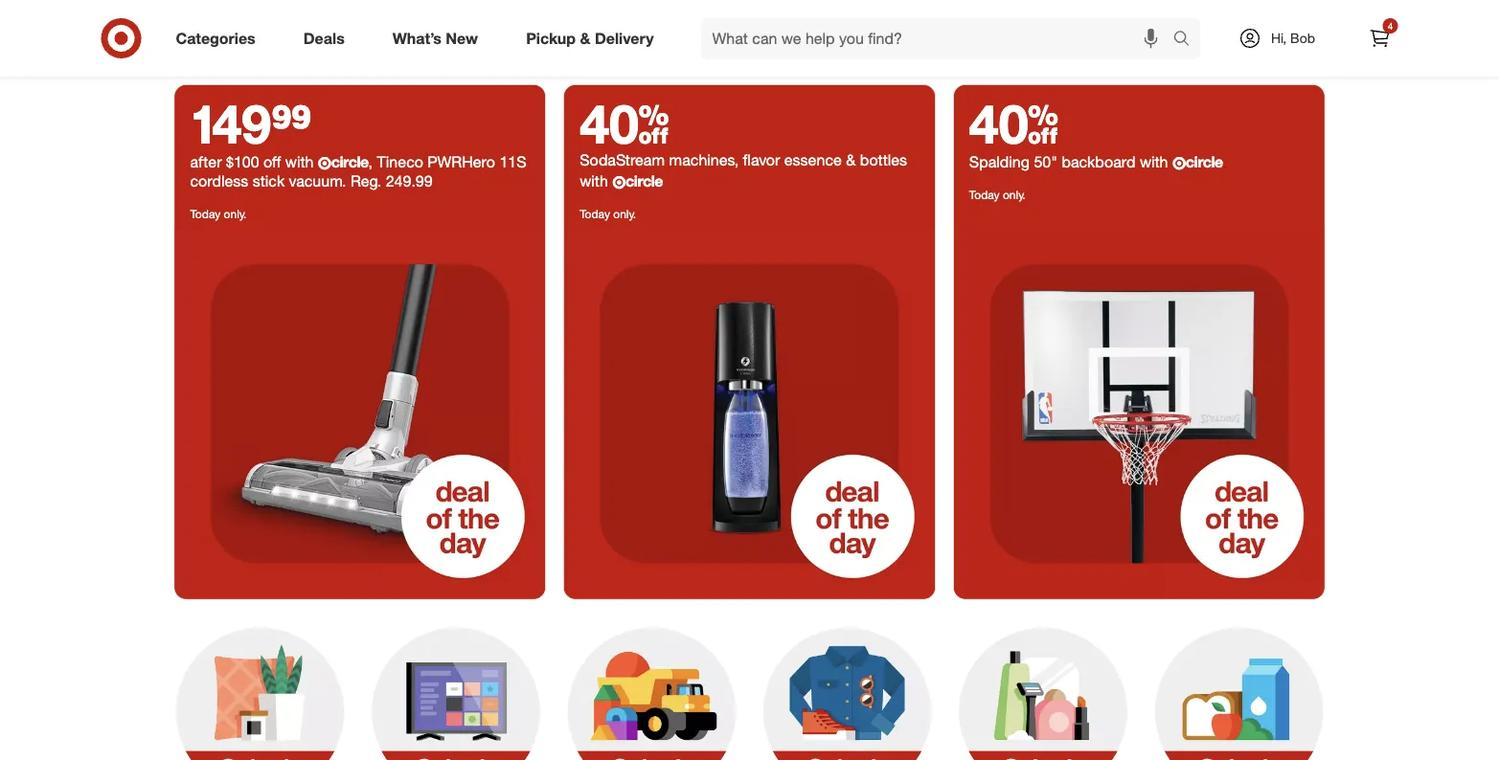 Task type: locate. For each thing, give the bounding box(es) containing it.
what's new
[[393, 29, 478, 47]]

pwrhero
[[428, 153, 495, 172]]

spalding
[[969, 153, 1030, 172]]

50"
[[1034, 153, 1058, 172]]

target deal of the day image
[[175, 0, 1324, 66], [954, 229, 1324, 599], [175, 229, 545, 599], [564, 229, 935, 599]]

1 horizontal spatial with
[[580, 172, 608, 191]]

today for spalding 50" backboard with
[[969, 187, 1000, 202]]

2 horizontal spatial today
[[969, 187, 1000, 202]]

& right pickup
[[580, 29, 591, 47]]

with inside sodastream machines, flavor essence & bottles with
[[580, 172, 608, 191]]

with down sodastream
[[580, 172, 608, 191]]

2 40 from the left
[[969, 91, 1059, 156]]

only.
[[1003, 187, 1026, 202], [224, 207, 247, 221], [613, 207, 636, 221]]

tineco
[[377, 153, 423, 172]]

only. down sodastream
[[613, 207, 636, 221]]

1 horizontal spatial circle
[[626, 172, 663, 191]]

with for off
[[285, 153, 314, 172]]

target deal of the day image for sodastream machines, flavor essence & bottles with
[[564, 229, 935, 599]]

search button
[[1164, 17, 1211, 63]]

40
[[580, 91, 669, 156], [969, 91, 1059, 156]]

circle for after $100 off with
[[331, 153, 368, 172]]

0 horizontal spatial today
[[190, 207, 221, 221]]

1 horizontal spatial today only.
[[580, 207, 636, 221]]

today down sodastream
[[580, 207, 610, 221]]

11s
[[500, 153, 527, 172]]

0 horizontal spatial &
[[580, 29, 591, 47]]

reg.
[[351, 172, 382, 191]]

bob
[[1291, 30, 1315, 46]]

deals
[[303, 29, 345, 47]]

circle for sodastream machines, flavor essence & bottles with
[[626, 172, 663, 191]]

sodastream machines, flavor essence & bottles with
[[580, 151, 907, 191]]

after $100 off with
[[190, 153, 318, 172]]

only. down cordless
[[224, 207, 247, 221]]

target deal of the day image for spalding 50" backboard with
[[954, 229, 1324, 599]]

today only. down spalding
[[969, 187, 1026, 202]]

1 horizontal spatial only.
[[613, 207, 636, 221]]

40 for spalding
[[969, 91, 1059, 156]]

machines,
[[669, 151, 739, 170]]

categories
[[176, 29, 256, 47]]

0 horizontal spatial only.
[[224, 207, 247, 221]]

circle
[[331, 153, 368, 172], [1186, 153, 1223, 172], [626, 172, 663, 191]]

2 horizontal spatial circle
[[1186, 153, 1223, 172]]

flavor
[[743, 151, 780, 170]]

40 down 'delivery'
[[580, 91, 669, 156]]

with up vacuum.
[[285, 153, 314, 172]]

today
[[969, 187, 1000, 202], [190, 207, 221, 221], [580, 207, 610, 221]]

bottles
[[860, 151, 907, 170]]

off
[[263, 153, 281, 172]]

pickup
[[526, 29, 576, 47]]

with
[[285, 153, 314, 172], [1140, 153, 1168, 172], [580, 172, 608, 191]]

40 left "backboard"
[[969, 91, 1059, 156]]

today down cordless
[[190, 207, 221, 221]]

0 horizontal spatial today only.
[[190, 207, 247, 221]]

, tineco pwrhero 11s cordless stick vacuum. reg. 249.99
[[190, 153, 527, 191]]

only. down spalding
[[1003, 187, 1026, 202]]

2 horizontal spatial with
[[1140, 153, 1168, 172]]

1 horizontal spatial today
[[580, 207, 610, 221]]

1 vertical spatial &
[[846, 151, 856, 170]]

0 horizontal spatial circle
[[331, 153, 368, 172]]

spalding 50" backboard with
[[969, 153, 1173, 172]]

,
[[368, 153, 373, 172]]

today only. down sodastream
[[580, 207, 636, 221]]

1 40 from the left
[[580, 91, 669, 156]]

today only.
[[969, 187, 1026, 202], [190, 207, 247, 221], [580, 207, 636, 221]]

&
[[580, 29, 591, 47], [846, 151, 856, 170]]

& left bottles
[[846, 151, 856, 170]]

0 horizontal spatial with
[[285, 153, 314, 172]]

pickup & delivery
[[526, 29, 654, 47]]

0 vertical spatial &
[[580, 29, 591, 47]]

2 horizontal spatial today only.
[[969, 187, 1026, 202]]

149 99
[[190, 91, 312, 156]]

249.99
[[386, 172, 433, 191]]

today only. for after $100 off with
[[190, 207, 247, 221]]

today down spalding
[[969, 187, 1000, 202]]

2 horizontal spatial only.
[[1003, 187, 1026, 202]]

1 horizontal spatial 40
[[969, 91, 1059, 156]]

0 horizontal spatial 40
[[580, 91, 669, 156]]

1 horizontal spatial &
[[846, 151, 856, 170]]

stick
[[253, 172, 285, 191]]

with right "backboard"
[[1140, 153, 1168, 172]]

new
[[446, 29, 478, 47]]

today only. down cordless
[[190, 207, 247, 221]]



Task type: vqa. For each thing, say whether or not it's contained in the screenshot.
'Hazel' "button"
no



Task type: describe. For each thing, give the bounding box(es) containing it.
search
[[1164, 31, 1211, 49]]

only. for sodastream
[[613, 207, 636, 221]]

149
[[190, 91, 271, 156]]

hi, bob
[[1271, 30, 1315, 46]]

what's
[[393, 29, 442, 47]]

pickup & delivery link
[[510, 17, 678, 59]]

vacuum.
[[289, 172, 346, 191]]

4
[[1388, 20, 1393, 32]]

& inside sodastream machines, flavor essence & bottles with
[[846, 151, 856, 170]]

circle for spalding 50" backboard with
[[1186, 153, 1223, 172]]

today only. for spalding 50" backboard with
[[969, 187, 1026, 202]]

& inside pickup & delivery "link"
[[580, 29, 591, 47]]

only. for after
[[224, 207, 247, 221]]

with for backboard
[[1140, 153, 1168, 172]]

only. for spalding
[[1003, 187, 1026, 202]]

40 for sodastream
[[580, 91, 669, 156]]

cordless
[[190, 172, 248, 191]]

4 link
[[1359, 17, 1401, 59]]

categories link
[[160, 17, 279, 59]]

deals link
[[287, 17, 369, 59]]

hi,
[[1271, 30, 1287, 46]]

today for after $100 off with
[[190, 207, 221, 221]]

sodastream
[[580, 151, 665, 170]]

$100
[[226, 153, 259, 172]]

today for sodastream machines, flavor essence & bottles with
[[580, 207, 610, 221]]

delivery
[[595, 29, 654, 47]]

today only. for sodastream machines, flavor essence & bottles with
[[580, 207, 636, 221]]

target deal of the day image for after $100 off with
[[175, 229, 545, 599]]

backboard
[[1062, 153, 1136, 172]]

99
[[271, 91, 312, 156]]

What can we help you find? suggestions appear below search field
[[701, 17, 1178, 59]]

essence
[[784, 151, 842, 170]]

after
[[190, 153, 222, 172]]

what's new link
[[376, 17, 502, 59]]



